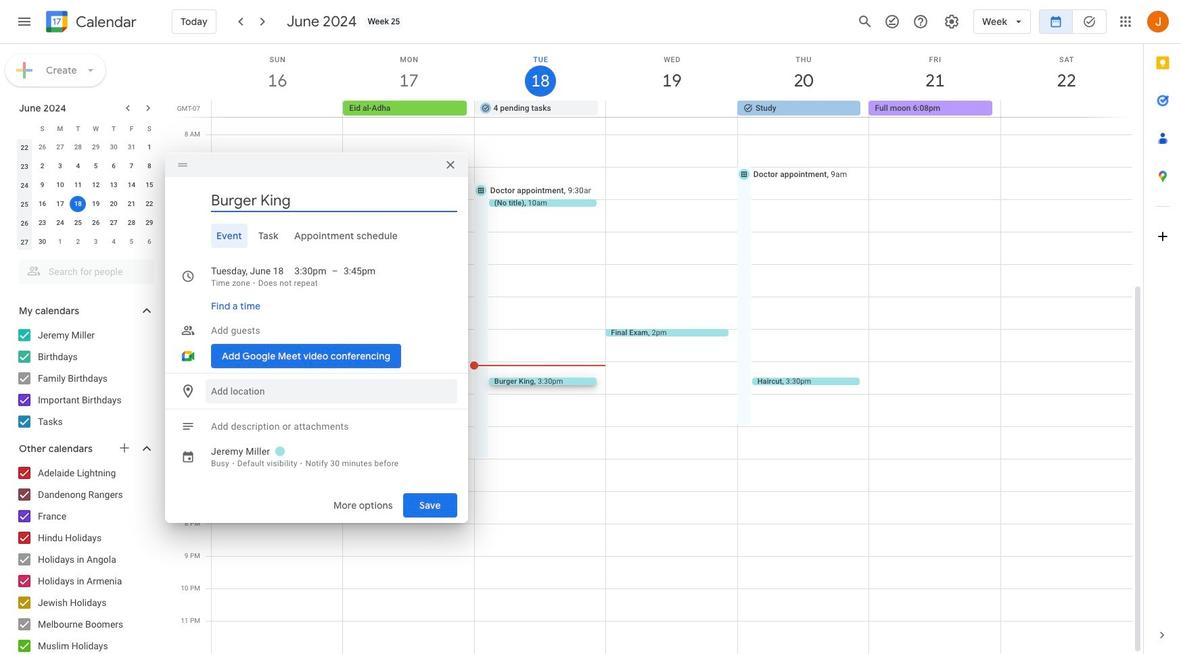 Task type: vqa. For each thing, say whether or not it's contained in the screenshot.
'7' element
yes



Task type: locate. For each thing, give the bounding box(es) containing it.
0 horizontal spatial tab list
[[176, 224, 457, 248]]

grid
[[173, 44, 1143, 655]]

tab list
[[1144, 44, 1181, 617], [176, 224, 457, 248]]

17 element
[[52, 196, 68, 212]]

5 element
[[88, 158, 104, 175]]

main drawer image
[[16, 14, 32, 30]]

row group
[[16, 138, 158, 252]]

16 element
[[34, 196, 50, 212]]

row
[[206, 101, 1143, 117], [16, 119, 158, 138], [16, 138, 158, 157], [16, 157, 158, 176], [16, 176, 158, 195], [16, 195, 158, 214], [16, 214, 158, 233], [16, 233, 158, 252]]

cell inside row group
[[69, 195, 87, 214]]

thursday, june 20 element
[[738, 44, 869, 101]]

cell
[[212, 101, 343, 117], [606, 101, 737, 117], [1000, 101, 1132, 117], [69, 195, 87, 214]]

None search field
[[0, 254, 168, 284]]

column header inside june 2024 grid
[[16, 119, 33, 138]]

heading inside calendar element
[[73, 14, 137, 30]]

may 26 element
[[34, 139, 50, 156]]

heading
[[73, 14, 137, 30]]

15 element
[[141, 177, 157, 193]]

22 element
[[141, 196, 157, 212]]

may 29 element
[[88, 139, 104, 156]]

6 element
[[106, 158, 122, 175]]

calendar element
[[43, 8, 137, 38]]

may 28 element
[[70, 139, 86, 156]]

7 element
[[123, 158, 140, 175]]

july 4 element
[[106, 234, 122, 250]]

25 element
[[70, 215, 86, 231]]

other calendars list
[[3, 463, 168, 655]]

tuesday, june 18, today element
[[475, 44, 606, 101]]

column header
[[16, 119, 33, 138]]

row group inside june 2024 grid
[[16, 138, 158, 252]]

july 6 element
[[141, 234, 157, 250]]

june 2024 grid
[[13, 119, 158, 252]]

14 element
[[123, 177, 140, 193]]

monday, june 17 element
[[343, 44, 475, 101]]

friday, june 21 element
[[869, 44, 1001, 101]]

13 element
[[106, 177, 122, 193]]

26 element
[[88, 215, 104, 231]]

to element
[[332, 264, 338, 278]]

8 element
[[141, 158, 157, 175]]



Task type: describe. For each thing, give the bounding box(es) containing it.
may 27 element
[[52, 139, 68, 156]]

my calendars list
[[3, 325, 168, 433]]

may 31 element
[[123, 139, 140, 156]]

24 element
[[52, 215, 68, 231]]

add other calendars image
[[118, 442, 131, 455]]

settings menu image
[[944, 14, 960, 30]]

2 element
[[34, 158, 50, 175]]

1 element
[[141, 139, 157, 156]]

Search for people text field
[[27, 260, 146, 284]]

july 2 element
[[70, 234, 86, 250]]

28 element
[[123, 215, 140, 231]]

saturday, june 22 element
[[1001, 44, 1132, 101]]

1 horizontal spatial tab list
[[1144, 44, 1181, 617]]

20 element
[[106, 196, 122, 212]]

Add title text field
[[211, 190, 457, 211]]

Add location text field
[[211, 379, 452, 404]]

21 element
[[123, 196, 140, 212]]

27 element
[[106, 215, 122, 231]]

july 5 element
[[123, 234, 140, 250]]

11 element
[[70, 177, 86, 193]]

10 element
[[52, 177, 68, 193]]

30 element
[[34, 234, 50, 250]]

12 element
[[88, 177, 104, 193]]

july 1 element
[[52, 234, 68, 250]]

wednesday, june 19 element
[[606, 44, 738, 101]]

3 element
[[52, 158, 68, 175]]

may 30 element
[[106, 139, 122, 156]]

23 element
[[34, 215, 50, 231]]

18, today element
[[70, 196, 86, 212]]

29 element
[[141, 215, 157, 231]]

4 element
[[70, 158, 86, 175]]

9 element
[[34, 177, 50, 193]]

sunday, june 16 element
[[212, 44, 343, 101]]

19 element
[[88, 196, 104, 212]]

july 3 element
[[88, 234, 104, 250]]



